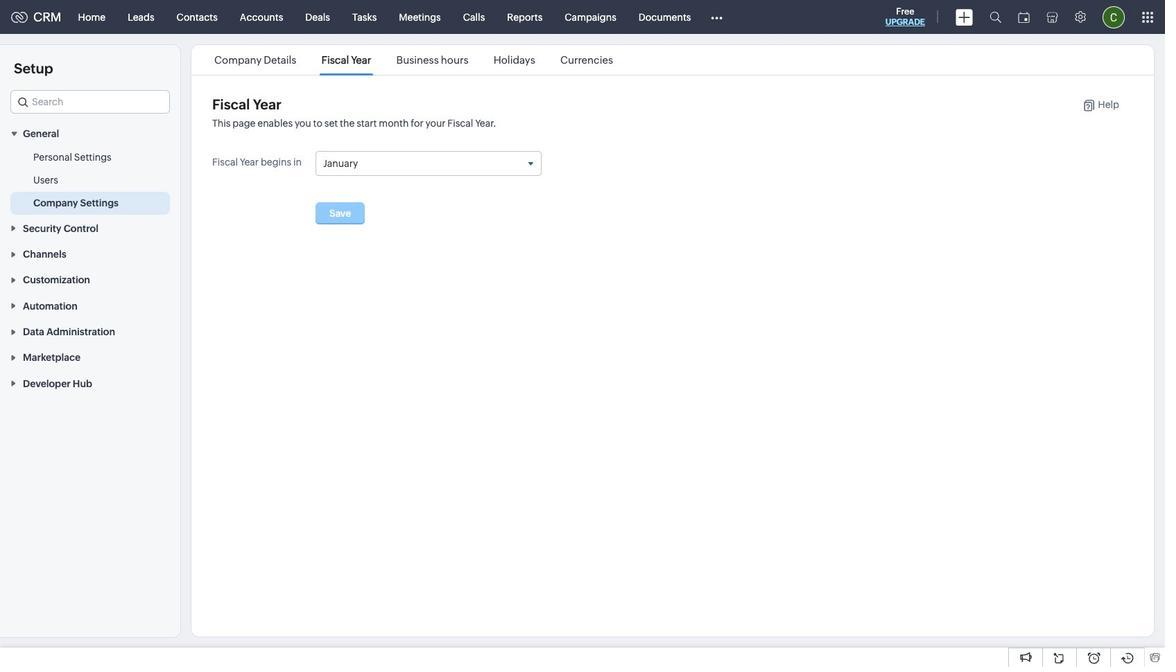 Task type: locate. For each thing, give the bounding box(es) containing it.
calendar image
[[1018, 11, 1030, 23]]

region
[[0, 147, 180, 215]]

list
[[202, 45, 626, 75]]

logo image
[[11, 11, 28, 23]]

Other Modules field
[[702, 6, 732, 28]]

none field search
[[10, 90, 170, 114]]

None field
[[10, 90, 170, 114], [316, 152, 541, 176], [316, 152, 541, 176]]

create menu image
[[956, 9, 973, 25]]

profile element
[[1094, 0, 1133, 34]]

Search text field
[[11, 91, 169, 113]]



Task type: vqa. For each thing, say whether or not it's contained in the screenshot.
'Zoho Payroll' 'image'
no



Task type: describe. For each thing, give the bounding box(es) containing it.
profile image
[[1103, 6, 1125, 28]]

search element
[[981, 0, 1010, 34]]

search image
[[990, 11, 1001, 23]]

create menu element
[[947, 0, 981, 34]]



